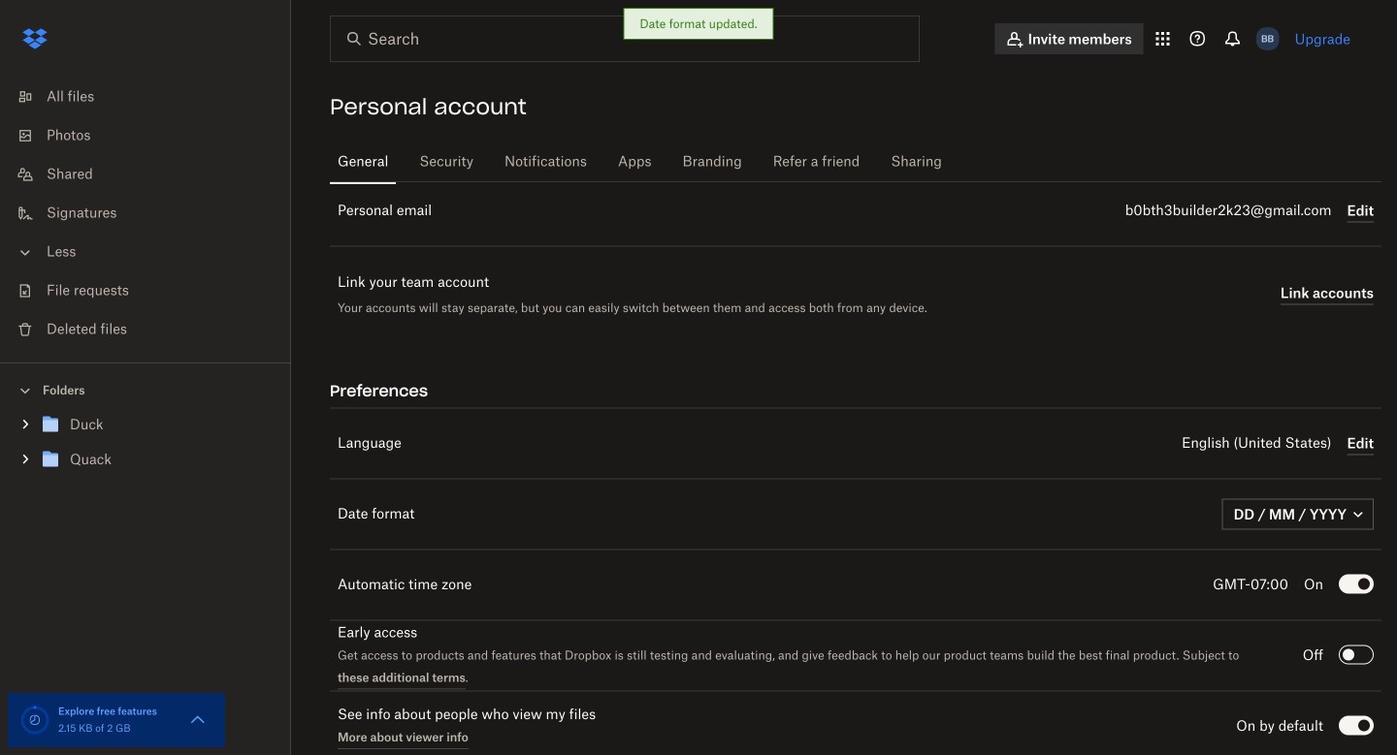 Task type: vqa. For each thing, say whether or not it's contained in the screenshot.
JPG related to Sandwich-alignm…hart-720x495.jpg
no



Task type: locate. For each thing, give the bounding box(es) containing it.
group
[[0, 404, 291, 492]]

tab list
[[330, 136, 1382, 185]]

quota usage image
[[19, 705, 50, 736]]

Search text field
[[368, 27, 879, 50]]

dropbox image
[[16, 19, 54, 58]]

quota usage progress bar
[[19, 705, 50, 736]]

list
[[0, 66, 291, 363]]



Task type: describe. For each thing, give the bounding box(es) containing it.
less image
[[16, 243, 35, 262]]



